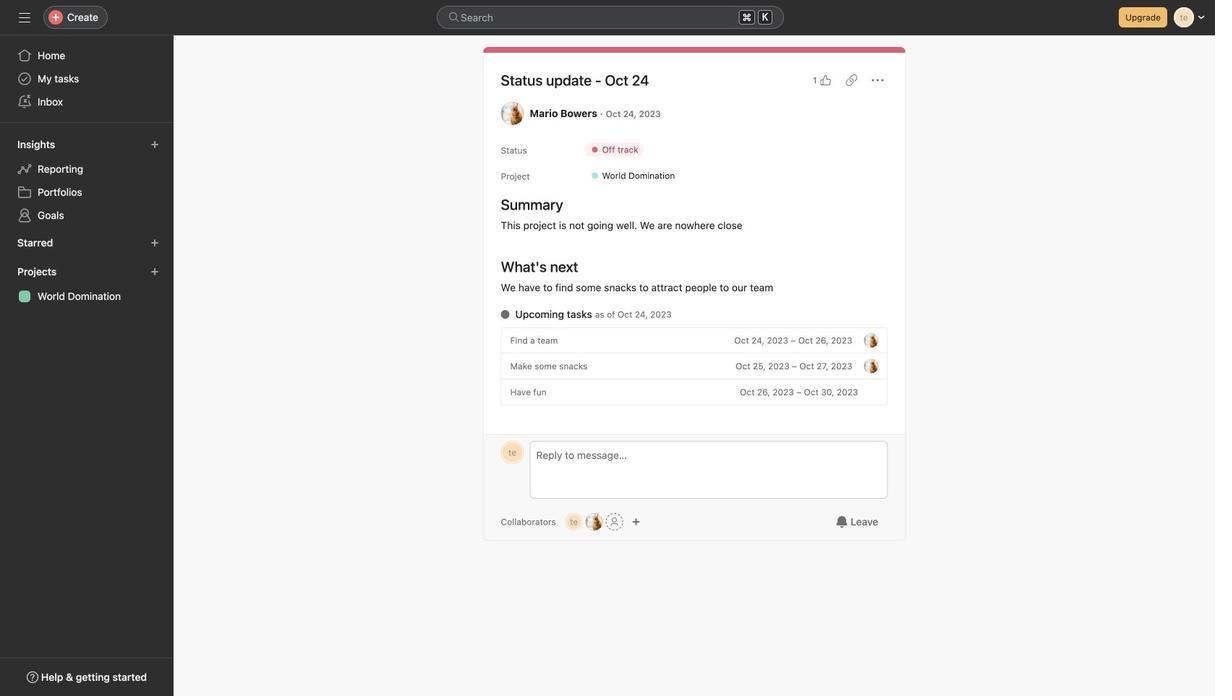Task type: describe. For each thing, give the bounding box(es) containing it.
insights element
[[0, 132, 174, 230]]

copy link image
[[846, 74, 857, 86]]

Search tasks, projects, and more text field
[[437, 6, 784, 29]]

add or remove collaborators image
[[632, 518, 641, 527]]

projects element
[[0, 259, 174, 311]]

global element
[[0, 35, 174, 122]]

1 like. click to like this task image
[[820, 74, 831, 86]]

add items to starred image
[[150, 239, 159, 247]]

new project or portfolio image
[[150, 268, 159, 276]]



Task type: locate. For each thing, give the bounding box(es) containing it.
add or remove collaborators image
[[586, 514, 603, 531]]

new insights image
[[150, 140, 159, 149]]

hide sidebar image
[[19, 12, 30, 23]]

None field
[[437, 6, 784, 29]]



Task type: vqa. For each thing, say whether or not it's contained in the screenshot.
the "Insights" element
yes



